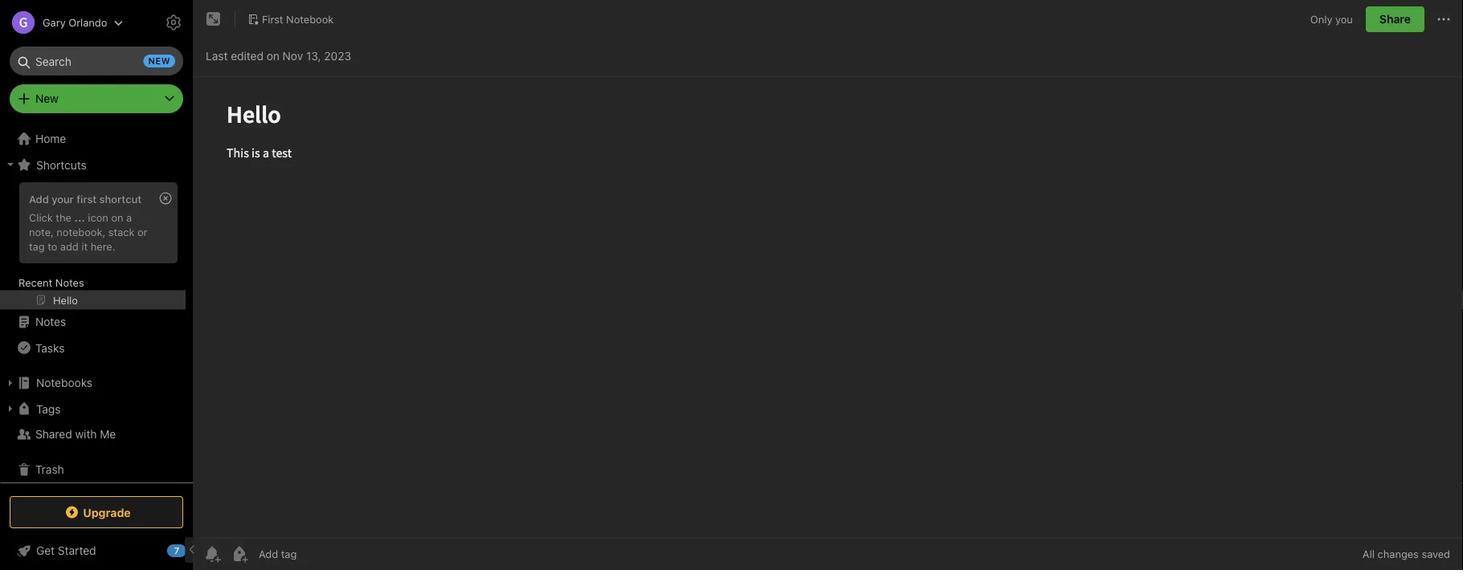 Task type: describe. For each thing, give the bounding box(es) containing it.
share button
[[1366, 6, 1425, 32]]

last
[[206, 49, 228, 63]]

more actions image
[[1434, 10, 1454, 29]]

note,
[[29, 226, 54, 238]]

expand note image
[[204, 10, 223, 29]]

first
[[262, 13, 283, 25]]

add a reminder image
[[203, 545, 222, 564]]

first
[[77, 193, 97, 205]]

Account field
[[0, 6, 123, 39]]

gary
[[43, 16, 66, 29]]

first notebook button
[[242, 8, 339, 31]]

tasks
[[35, 341, 65, 355]]

add
[[60, 240, 79, 252]]

first notebook
[[262, 13, 334, 25]]

new
[[35, 92, 58, 105]]

upgrade
[[83, 506, 131, 519]]

More actions field
[[1434, 6, 1454, 32]]

tasks button
[[0, 335, 186, 361]]

gary orlando
[[43, 16, 107, 29]]

tags
[[36, 402, 61, 416]]

it
[[81, 240, 88, 252]]

home link
[[0, 126, 193, 152]]

edited
[[231, 49, 264, 63]]

recent notes
[[18, 276, 84, 288]]

icon
[[88, 211, 108, 223]]

shortcut
[[99, 193, 142, 205]]

upgrade button
[[10, 497, 183, 529]]

stack
[[108, 226, 135, 238]]

all
[[1363, 548, 1375, 561]]

with
[[75, 428, 97, 441]]

add your first shortcut
[[29, 193, 142, 205]]

on inside note window element
[[267, 49, 280, 63]]

new search field
[[21, 47, 175, 76]]

click the ...
[[29, 211, 85, 223]]

here.
[[91, 240, 115, 252]]

trash
[[35, 463, 64, 477]]

only
[[1311, 13, 1333, 25]]

get
[[36, 544, 55, 558]]

note window element
[[193, 0, 1463, 571]]

shortcuts
[[36, 158, 87, 171]]

7
[[174, 546, 179, 556]]

notebooks
[[36, 376, 92, 390]]

recent
[[18, 276, 52, 288]]

tags button
[[0, 396, 186, 422]]

nov
[[283, 49, 303, 63]]

shared with me link
[[0, 422, 186, 448]]

new
[[148, 56, 170, 66]]

expand notebooks image
[[4, 377, 17, 390]]

settings image
[[164, 13, 183, 32]]

the
[[56, 211, 71, 223]]

started
[[58, 544, 96, 558]]

add tag image
[[230, 545, 249, 564]]

a
[[126, 211, 132, 223]]

add
[[29, 193, 49, 205]]

shared with me
[[35, 428, 116, 441]]



Task type: locate. For each thing, give the bounding box(es) containing it.
1 vertical spatial on
[[111, 211, 123, 223]]

only you
[[1311, 13, 1353, 25]]

0 vertical spatial on
[[267, 49, 280, 63]]

changes
[[1378, 548, 1419, 561]]

me
[[100, 428, 116, 441]]

notebook
[[286, 13, 334, 25]]

on inside icon on a note, notebook, stack or tag to add it here.
[[111, 211, 123, 223]]

tag
[[29, 240, 45, 252]]

you
[[1336, 13, 1353, 25]]

expand tags image
[[4, 403, 17, 415]]

0 vertical spatial notes
[[55, 276, 84, 288]]

home
[[35, 132, 66, 145]]

notes right recent
[[55, 276, 84, 288]]

Note Editor text field
[[193, 77, 1463, 538]]

last edited on nov 13, 2023
[[206, 49, 351, 63]]

to
[[48, 240, 57, 252]]

share
[[1380, 12, 1411, 26]]

notes link
[[0, 309, 186, 335]]

notebook,
[[57, 226, 105, 238]]

tree
[[0, 126, 193, 493]]

notebooks link
[[0, 370, 186, 396]]

on left "nov" on the top
[[267, 49, 280, 63]]

shared
[[35, 428, 72, 441]]

on
[[267, 49, 280, 63], [111, 211, 123, 223]]

click
[[29, 211, 53, 223]]

0 horizontal spatial on
[[111, 211, 123, 223]]

1 horizontal spatial on
[[267, 49, 280, 63]]

13,
[[306, 49, 321, 63]]

all changes saved
[[1363, 548, 1450, 561]]

new button
[[10, 84, 183, 113]]

1 vertical spatial notes
[[35, 315, 66, 329]]

your
[[52, 193, 74, 205]]

shortcuts button
[[0, 152, 186, 178]]

Help and Learning task checklist field
[[0, 538, 193, 564]]

group containing add your first shortcut
[[0, 178, 186, 316]]

saved
[[1422, 548, 1450, 561]]

or
[[137, 226, 147, 238]]

Add tag field
[[257, 548, 378, 561]]

2023
[[324, 49, 351, 63]]

get started
[[36, 544, 96, 558]]

group
[[0, 178, 186, 316]]

Search text field
[[21, 47, 172, 76]]

click to collapse image
[[187, 541, 199, 560]]

icon on a note, notebook, stack or tag to add it here.
[[29, 211, 147, 252]]

notes up tasks
[[35, 315, 66, 329]]

tree containing home
[[0, 126, 193, 493]]

...
[[74, 211, 85, 223]]

notes
[[55, 276, 84, 288], [35, 315, 66, 329]]

orlando
[[68, 16, 107, 29]]

notes inside group
[[55, 276, 84, 288]]

trash link
[[0, 457, 186, 483]]

on left a on the left
[[111, 211, 123, 223]]



Task type: vqa. For each thing, say whether or not it's contained in the screenshot.
Get Started
yes



